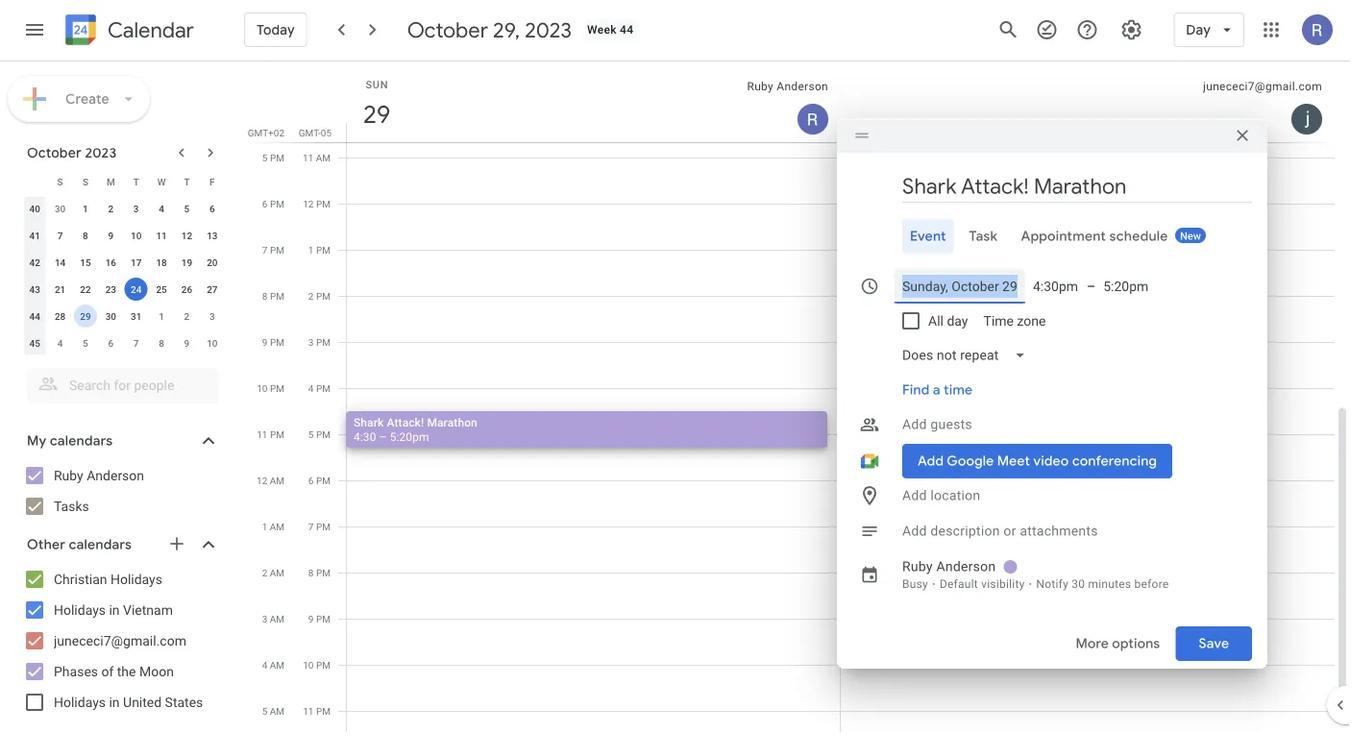 Task type: vqa. For each thing, say whether or not it's contained in the screenshot.
the right Fri
no



Task type: describe. For each thing, give the bounding box(es) containing it.
pm right 5 am
[[316, 706, 331, 717]]

20
[[207, 257, 218, 268]]

2 for november 2 element
[[184, 311, 190, 322]]

row containing s
[[22, 168, 225, 195]]

7 inside "element"
[[134, 337, 139, 349]]

5 down gmt+02
[[262, 152, 268, 163]]

4 for november 4 element
[[57, 337, 63, 349]]

before
[[1135, 578, 1170, 591]]

25 element
[[150, 278, 173, 301]]

anderson inside 29 column header
[[777, 80, 829, 93]]

12 for 12 am
[[257, 475, 268, 487]]

27
[[207, 284, 218, 295]]

other
[[27, 537, 66, 554]]

november 6 element
[[99, 332, 122, 355]]

october 2023 grid
[[18, 168, 225, 357]]

november 10 element
[[201, 332, 224, 355]]

other calendars
[[27, 537, 132, 554]]

10 inside "element"
[[207, 337, 218, 349]]

1 for 1 pm
[[309, 244, 314, 256]]

create
[[65, 90, 109, 108]]

add other calendars image
[[167, 535, 187, 554]]

default visibility
[[940, 578, 1026, 591]]

8 up '15' element
[[83, 230, 88, 241]]

pm right 3 am
[[316, 613, 331, 625]]

Start date text field
[[903, 275, 1018, 298]]

05
[[321, 127, 332, 138]]

2 for 2 am
[[262, 567, 268, 579]]

today button
[[244, 7, 307, 53]]

1 for 1 am
[[262, 521, 268, 533]]

pm down gmt+02
[[270, 152, 285, 163]]

2 am
[[262, 567, 285, 579]]

calendars for other calendars
[[69, 537, 132, 554]]

29,
[[493, 16, 520, 43]]

row containing 43
[[22, 276, 225, 303]]

pm left 4:30 in the bottom of the page
[[316, 429, 331, 440]]

1 pm
[[309, 244, 331, 256]]

sun
[[366, 78, 389, 90]]

2 pm
[[309, 290, 331, 302]]

october 29, 2023
[[407, 16, 572, 43]]

21 element
[[49, 278, 72, 301]]

9 left 10 element
[[108, 230, 114, 241]]

am for 4 am
[[270, 660, 285, 671]]

3 up 10 element
[[134, 203, 139, 214]]

28 element
[[49, 305, 72, 328]]

2 horizontal spatial ruby anderson
[[903, 559, 996, 575]]

0 horizontal spatial 7 pm
[[262, 244, 285, 256]]

11 up 12 am
[[257, 429, 268, 440]]

calendar
[[108, 17, 194, 44]]

the
[[117, 664, 136, 680]]

29 inside cell
[[80, 311, 91, 322]]

other calendars list
[[4, 564, 238, 718]]

add guests
[[903, 417, 973, 433]]

9 right 3 am
[[309, 613, 314, 625]]

7 right 1 am
[[309, 521, 314, 533]]

29 element
[[74, 305, 97, 328]]

21
[[55, 284, 66, 295]]

row group inside october 2023 grid
[[22, 195, 225, 357]]

2 down m
[[108, 203, 114, 214]]

am for 5 am
[[270, 706, 285, 717]]

marathon
[[427, 416, 478, 429]]

today
[[257, 21, 295, 38]]

vietnam
[[123, 602, 173, 618]]

30 for "30" element
[[105, 311, 116, 322]]

13 element
[[201, 224, 224, 247]]

gmt-05
[[299, 127, 332, 138]]

4 for 4 am
[[262, 660, 268, 671]]

notify
[[1037, 578, 1069, 591]]

time zone button
[[976, 304, 1054, 338]]

week 44
[[588, 23, 634, 37]]

october for october 29, 2023
[[407, 16, 488, 43]]

2 s from the left
[[83, 176, 88, 187]]

pm left 3 pm
[[270, 337, 285, 348]]

minutes
[[1089, 578, 1132, 591]]

add for add guests
[[903, 417, 928, 433]]

25
[[156, 284, 167, 295]]

ruby inside the my calendars list
[[54, 468, 83, 484]]

pm up 1 pm
[[316, 198, 331, 210]]

20 element
[[201, 251, 224, 274]]

ruby inside 29 column header
[[748, 80, 774, 93]]

26
[[181, 284, 192, 295]]

4 am
[[262, 660, 285, 671]]

christian
[[54, 572, 107, 587]]

appointment
[[1022, 228, 1107, 245]]

a
[[933, 382, 941, 399]]

m
[[107, 176, 115, 187]]

10 right 4 am
[[303, 660, 314, 671]]

End time text field
[[1104, 275, 1150, 298]]

4:30
[[354, 430, 376, 444]]

5:20pm
[[390, 430, 429, 444]]

pm up 12 am
[[270, 429, 285, 440]]

event
[[911, 228, 947, 245]]

of
[[101, 664, 114, 680]]

phases
[[54, 664, 98, 680]]

7 right 41
[[57, 230, 63, 241]]

1 for november 1 element
[[159, 311, 164, 322]]

guests
[[931, 417, 973, 433]]

2 horizontal spatial anderson
[[937, 559, 996, 575]]

attachments
[[1020, 524, 1099, 539]]

pm left 2 pm
[[270, 290, 285, 302]]

create button
[[8, 76, 150, 122]]

19
[[181, 257, 192, 268]]

row containing 40
[[22, 195, 225, 222]]

time
[[984, 313, 1014, 329]]

1 horizontal spatial 6 pm
[[309, 475, 331, 487]]

6 left november 7 "element"
[[108, 337, 114, 349]]

3 am
[[262, 613, 285, 625]]

6 down f
[[210, 203, 215, 214]]

1 s from the left
[[57, 176, 63, 187]]

holidays for holidays in united states
[[54, 695, 106, 711]]

23 element
[[99, 278, 122, 301]]

zone
[[1018, 313, 1046, 329]]

calendar heading
[[104, 17, 194, 44]]

2 for 2 pm
[[309, 290, 314, 302]]

22
[[80, 284, 91, 295]]

11 right 5 am
[[303, 706, 314, 717]]

45
[[29, 337, 40, 349]]

5 down 4 pm
[[309, 429, 314, 440]]

add for add description or attachments
[[903, 524, 928, 539]]

october 2023
[[27, 144, 117, 162]]

pm right 4 am
[[316, 660, 331, 671]]

9 left "november 10" "element"
[[184, 337, 190, 349]]

november 5 element
[[74, 332, 97, 355]]

pm up 2 pm
[[316, 244, 331, 256]]

3 for november 3 element
[[210, 311, 215, 322]]

row containing 42
[[22, 249, 225, 276]]

find a time button
[[895, 373, 981, 408]]

november 1 element
[[150, 305, 173, 328]]

task button
[[962, 219, 1006, 254]]

default
[[940, 578, 979, 591]]

holidays in vietnam
[[54, 602, 173, 618]]

24
[[131, 284, 142, 295]]

pm right 2 am
[[316, 567, 331, 579]]

calendars for my calendars
[[50, 433, 113, 450]]

3 pm
[[309, 337, 331, 348]]

visibility
[[982, 578, 1026, 591]]

location
[[931, 488, 981, 504]]

11 down gmt- at the left top
[[303, 152, 314, 163]]

18 element
[[150, 251, 173, 274]]

42
[[29, 257, 40, 268]]

am for 1 am
[[270, 521, 285, 533]]

or
[[1004, 524, 1017, 539]]

september 30 element
[[49, 197, 72, 220]]

settings menu image
[[1120, 18, 1144, 41]]

43
[[29, 284, 40, 295]]

row containing 41
[[22, 222, 225, 249]]

november 3 element
[[201, 305, 224, 328]]

notify 30 minutes before
[[1037, 578, 1170, 591]]

other calendars button
[[4, 530, 238, 561]]

26 element
[[175, 278, 198, 301]]

3 for 3 pm
[[309, 337, 314, 348]]

10 element
[[125, 224, 148, 247]]

task
[[970, 228, 998, 245]]

christian holidays
[[54, 572, 162, 587]]

main drawer image
[[23, 18, 46, 41]]

0 vertical spatial 44
[[620, 23, 634, 37]]

my calendars list
[[4, 461, 238, 522]]

4 up the 11 element
[[159, 203, 164, 214]]

0 horizontal spatial 2023
[[85, 144, 117, 162]]

6 left "12 pm"
[[262, 198, 268, 210]]

shark
[[354, 416, 384, 429]]

sun 29
[[362, 78, 389, 130]]



Task type: locate. For each thing, give the bounding box(es) containing it.
0 horizontal spatial 10 pm
[[257, 383, 285, 394]]

0 horizontal spatial 30
[[55, 203, 66, 214]]

8 inside november 8 element
[[159, 337, 164, 349]]

0 horizontal spatial junececi7@gmail.com
[[54, 633, 186, 649]]

17
[[131, 257, 142, 268]]

tasks
[[54, 499, 89, 514]]

1 t from the left
[[133, 176, 139, 187]]

1 horizontal spatial 8 pm
[[309, 567, 331, 579]]

None field
[[895, 338, 1042, 373]]

0 horizontal spatial 29
[[80, 311, 91, 322]]

am
[[316, 152, 331, 163], [270, 475, 285, 487], [270, 521, 285, 533], [270, 567, 285, 579], [270, 613, 285, 625], [270, 660, 285, 671], [270, 706, 285, 717]]

12
[[303, 198, 314, 210], [181, 230, 192, 241], [257, 475, 268, 487]]

3 up 4 pm
[[309, 337, 314, 348]]

6 pm left "12 pm"
[[262, 198, 285, 210]]

1 row from the top
[[22, 168, 225, 195]]

1 horizontal spatial october
[[407, 16, 488, 43]]

add description or attachments
[[903, 524, 1099, 539]]

am for 3 am
[[270, 613, 285, 625]]

ruby
[[748, 80, 774, 93], [54, 468, 83, 484], [903, 559, 933, 575]]

1 add from the top
[[903, 417, 928, 433]]

to element
[[1087, 279, 1096, 294]]

all
[[929, 313, 944, 329]]

12 for 12 pm
[[303, 198, 314, 210]]

5 pm left 4:30 in the bottom of the page
[[309, 429, 331, 440]]

1 vertical spatial add
[[903, 488, 928, 504]]

all day
[[929, 313, 969, 329]]

0 horizontal spatial 8 pm
[[262, 290, 285, 302]]

calendars
[[50, 433, 113, 450], [69, 537, 132, 554]]

united
[[123, 695, 162, 711]]

10
[[131, 230, 142, 241], [207, 337, 218, 349], [257, 383, 268, 394], [303, 660, 314, 671]]

2 vertical spatial anderson
[[937, 559, 996, 575]]

0 horizontal spatial s
[[57, 176, 63, 187]]

my calendars
[[27, 433, 113, 450]]

1 down 12 am
[[262, 521, 268, 533]]

5 pm down gmt+02
[[262, 152, 285, 163]]

calendars inside "dropdown button"
[[50, 433, 113, 450]]

1 horizontal spatial t
[[184, 176, 190, 187]]

0 vertical spatial 2023
[[525, 16, 572, 43]]

0 horizontal spatial 6 pm
[[262, 198, 285, 210]]

0 horizontal spatial anderson
[[87, 468, 144, 484]]

0 horizontal spatial ruby anderson
[[54, 468, 144, 484]]

40
[[29, 203, 40, 214]]

2 horizontal spatial ruby
[[903, 559, 933, 575]]

t right w
[[184, 176, 190, 187]]

am down 05
[[316, 152, 331, 163]]

15 element
[[74, 251, 97, 274]]

0 vertical spatial 11 pm
[[257, 429, 285, 440]]

1 vertical spatial 44
[[29, 311, 40, 322]]

row containing 44
[[22, 303, 225, 330]]

None search field
[[0, 361, 238, 403]]

day
[[1187, 21, 1212, 38]]

in down christian holidays
[[109, 602, 120, 618]]

17 element
[[125, 251, 148, 274]]

7 right the 20 element
[[262, 244, 268, 256]]

41
[[29, 230, 40, 241]]

0 vertical spatial 6 pm
[[262, 198, 285, 210]]

calendars up christian holidays
[[69, 537, 132, 554]]

1 horizontal spatial ruby
[[748, 80, 774, 93]]

october
[[407, 16, 488, 43], [27, 144, 82, 162]]

ruby anderson inside 29 column header
[[748, 80, 829, 93]]

add down add location
[[903, 524, 928, 539]]

0 vertical spatial october
[[407, 16, 488, 43]]

2 vertical spatial ruby
[[903, 559, 933, 575]]

pm up 4 pm
[[316, 337, 331, 348]]

am down 4 am
[[270, 706, 285, 717]]

1 right 31 element
[[159, 311, 164, 322]]

gmt+02
[[248, 127, 285, 138]]

18
[[156, 257, 167, 268]]

1 vertical spatial ruby
[[54, 468, 83, 484]]

states
[[165, 695, 203, 711]]

row
[[22, 168, 225, 195], [22, 195, 225, 222], [22, 222, 225, 249], [22, 249, 225, 276], [22, 276, 225, 303], [22, 303, 225, 330], [22, 330, 225, 357]]

27 element
[[201, 278, 224, 301]]

30 right 40
[[55, 203, 66, 214]]

7 row from the top
[[22, 330, 225, 357]]

add down "find"
[[903, 417, 928, 433]]

2 vertical spatial ruby anderson
[[903, 559, 996, 575]]

1 horizontal spatial 2023
[[525, 16, 572, 43]]

12 pm
[[303, 198, 331, 210]]

0 vertical spatial junececi7@gmail.com
[[1204, 80, 1323, 93]]

16
[[105, 257, 116, 268]]

phases of the moon
[[54, 664, 174, 680]]

12 inside row
[[181, 230, 192, 241]]

1 horizontal spatial 10 pm
[[303, 660, 331, 671]]

8
[[83, 230, 88, 241], [262, 290, 268, 302], [159, 337, 164, 349], [309, 567, 314, 579]]

holidays down christian
[[54, 602, 106, 618]]

f
[[210, 176, 215, 187]]

2 left november 3 element
[[184, 311, 190, 322]]

0 vertical spatial ruby anderson
[[748, 80, 829, 93]]

row group containing 40
[[22, 195, 225, 357]]

1 horizontal spatial s
[[83, 176, 88, 187]]

1 vertical spatial anderson
[[87, 468, 144, 484]]

1 horizontal spatial 12
[[257, 475, 268, 487]]

moon
[[139, 664, 174, 680]]

schedule
[[1110, 228, 1169, 245]]

am up 2 am
[[270, 521, 285, 533]]

12 down 11 am
[[303, 198, 314, 210]]

1 vertical spatial ruby anderson
[[54, 468, 144, 484]]

1 vertical spatial 9 pm
[[309, 613, 331, 625]]

15
[[80, 257, 91, 268]]

Search for people text field
[[38, 368, 208, 403]]

23
[[105, 284, 116, 295]]

t left w
[[133, 176, 139, 187]]

11 pm
[[257, 429, 285, 440], [303, 706, 331, 717]]

3 right november 2 element
[[210, 311, 215, 322]]

6 row from the top
[[22, 303, 225, 330]]

1 vertical spatial 29
[[80, 311, 91, 322]]

1 vertical spatial 2023
[[85, 144, 117, 162]]

november 4 element
[[49, 332, 72, 355]]

in for vietnam
[[109, 602, 120, 618]]

0 horizontal spatial 12
[[181, 230, 192, 241]]

8 right 2 am
[[309, 567, 314, 579]]

new
[[1181, 230, 1202, 242]]

sunday, october 29 element
[[355, 92, 399, 137]]

week
[[588, 23, 617, 37]]

0 vertical spatial 9 pm
[[262, 337, 285, 348]]

busy
[[903, 578, 929, 591]]

1 horizontal spatial 5 pm
[[309, 429, 331, 440]]

12 am
[[257, 475, 285, 487]]

29 down sun
[[362, 99, 389, 130]]

0 horizontal spatial 9 pm
[[262, 337, 285, 348]]

1 horizontal spatial 29
[[362, 99, 389, 130]]

1 horizontal spatial 30
[[105, 311, 116, 322]]

0 vertical spatial 5 pm
[[262, 152, 285, 163]]

5
[[262, 152, 268, 163], [184, 203, 190, 214], [83, 337, 88, 349], [309, 429, 314, 440], [262, 706, 268, 717]]

day
[[947, 313, 969, 329]]

time zone
[[984, 313, 1046, 329]]

add for add location
[[903, 488, 928, 504]]

0 vertical spatial 30
[[55, 203, 66, 214]]

new element
[[1176, 228, 1207, 243]]

11 pm up 12 am
[[257, 429, 285, 440]]

10 pm right 4 am
[[303, 660, 331, 671]]

31 element
[[125, 305, 148, 328]]

12 right the 11 element
[[181, 230, 192, 241]]

anderson inside the my calendars list
[[87, 468, 144, 484]]

1 vertical spatial 6 pm
[[309, 475, 331, 487]]

1 vertical spatial 7 pm
[[309, 521, 331, 533]]

tab list containing event
[[853, 219, 1253, 254]]

6 pm
[[262, 198, 285, 210], [309, 475, 331, 487]]

30 element
[[99, 305, 122, 328]]

tab list
[[853, 219, 1253, 254]]

30 right 29 cell at the top left
[[105, 311, 116, 322]]

10 right november 9 element
[[207, 337, 218, 349]]

0 horizontal spatial t
[[133, 176, 139, 187]]

find a time
[[903, 382, 973, 399]]

november 8 element
[[150, 332, 173, 355]]

0 vertical spatial 8 pm
[[262, 290, 285, 302]]

add guests button
[[895, 408, 1253, 442]]

Start time text field
[[1034, 275, 1080, 298]]

6 right 12 am
[[309, 475, 314, 487]]

8 pm left 2 pm
[[262, 290, 285, 302]]

2 horizontal spatial 12
[[303, 198, 314, 210]]

1 horizontal spatial 9 pm
[[309, 613, 331, 625]]

november 2 element
[[175, 305, 198, 328]]

1 horizontal spatial 11 pm
[[303, 706, 331, 717]]

11 am
[[303, 152, 331, 163]]

7 right november 6 element
[[134, 337, 139, 349]]

10 pm
[[257, 383, 285, 394], [303, 660, 331, 671]]

12 element
[[175, 224, 198, 247]]

2023 right 29,
[[525, 16, 572, 43]]

5 down 4 am
[[262, 706, 268, 717]]

0 vertical spatial ruby
[[748, 80, 774, 93]]

7 pm left 1 pm
[[262, 244, 285, 256]]

3 row from the top
[[22, 222, 225, 249]]

Add title text field
[[903, 172, 1253, 201]]

2023 up m
[[85, 144, 117, 162]]

pm down 3 pm
[[316, 383, 331, 394]]

10 left 4 pm
[[257, 383, 268, 394]]

29 cell
[[73, 303, 98, 330]]

day button
[[1174, 7, 1245, 53]]

8 right 27 'element'
[[262, 290, 268, 302]]

1 horizontal spatial –
[[1087, 279, 1096, 294]]

29 right 28 'element'
[[80, 311, 91, 322]]

calendar element
[[62, 11, 194, 53]]

november 7 element
[[125, 332, 148, 355]]

description
[[931, 524, 1001, 539]]

my
[[27, 433, 47, 450]]

2 row from the top
[[22, 195, 225, 222]]

1 vertical spatial 5 pm
[[309, 429, 331, 440]]

19 element
[[175, 251, 198, 274]]

2 vertical spatial 30
[[1072, 578, 1086, 591]]

pm right 1 am
[[316, 521, 331, 533]]

11 element
[[150, 224, 173, 247]]

1 vertical spatial calendars
[[69, 537, 132, 554]]

event button
[[903, 219, 955, 254]]

1 vertical spatial 8 pm
[[309, 567, 331, 579]]

1 vertical spatial 30
[[105, 311, 116, 322]]

holidays up vietnam
[[111, 572, 162, 587]]

s left m
[[83, 176, 88, 187]]

16 element
[[99, 251, 122, 274]]

0 vertical spatial –
[[1087, 279, 1096, 294]]

11 right 10 element
[[156, 230, 167, 241]]

1 horizontal spatial ruby anderson
[[748, 80, 829, 93]]

1 in from the top
[[109, 602, 120, 618]]

in for united
[[109, 695, 120, 711]]

pm left "12 pm"
[[270, 198, 285, 210]]

44 right week
[[620, 23, 634, 37]]

2 horizontal spatial 30
[[1072, 578, 1086, 591]]

am for 12 am
[[270, 475, 285, 487]]

0 vertical spatial anderson
[[777, 80, 829, 93]]

2 vertical spatial holidays
[[54, 695, 106, 711]]

0 horizontal spatial october
[[27, 144, 82, 162]]

junececi7@gmail.com
[[1204, 80, 1323, 93], [54, 633, 186, 649]]

44 inside row
[[29, 311, 40, 322]]

ruby anderson
[[748, 80, 829, 93], [54, 468, 144, 484], [903, 559, 996, 575]]

calendars right my
[[50, 433, 113, 450]]

2 t from the left
[[184, 176, 190, 187]]

add
[[903, 417, 928, 433], [903, 488, 928, 504], [903, 524, 928, 539]]

5 right november 4 element
[[83, 337, 88, 349]]

–
[[1087, 279, 1096, 294], [379, 430, 387, 444]]

junececi7@gmail.com up phases of the moon
[[54, 633, 186, 649]]

1 vertical spatial junececi7@gmail.com
[[54, 633, 186, 649]]

11 pm right 5 am
[[303, 706, 331, 717]]

0 vertical spatial calendars
[[50, 433, 113, 450]]

12 up 1 am
[[257, 475, 268, 487]]

0 vertical spatial 12
[[303, 198, 314, 210]]

5 pm
[[262, 152, 285, 163], [309, 429, 331, 440]]

1 right september 30 element
[[83, 203, 88, 214]]

junececi7@gmail.com inside column header
[[1204, 80, 1323, 93]]

am for 2 am
[[270, 567, 285, 579]]

0 vertical spatial in
[[109, 602, 120, 618]]

0 horizontal spatial 5 pm
[[262, 152, 285, 163]]

5 row from the top
[[22, 276, 225, 303]]

9 pm right 3 am
[[309, 613, 331, 625]]

1 vertical spatial holidays
[[54, 602, 106, 618]]

1 vertical spatial october
[[27, 144, 82, 162]]

2 add from the top
[[903, 488, 928, 504]]

9 pm left 3 pm
[[262, 337, 285, 348]]

1 vertical spatial 11 pm
[[303, 706, 331, 717]]

10 pm left 4 pm
[[257, 383, 285, 394]]

11 inside row
[[156, 230, 167, 241]]

4 for 4 pm
[[309, 383, 314, 394]]

14 element
[[49, 251, 72, 274]]

pm down 1 pm
[[316, 290, 331, 302]]

3 for 3 am
[[262, 613, 268, 625]]

time
[[944, 382, 973, 399]]

2 vertical spatial add
[[903, 524, 928, 539]]

9 right "november 10" "element"
[[262, 337, 268, 348]]

4 left the november 5 element
[[57, 337, 63, 349]]

2 up 3 am
[[262, 567, 268, 579]]

4 row from the top
[[22, 249, 225, 276]]

4 up 5 am
[[262, 660, 268, 671]]

ruby anderson inside the my calendars list
[[54, 468, 144, 484]]

6
[[262, 198, 268, 210], [210, 203, 215, 214], [108, 337, 114, 349], [309, 475, 314, 487]]

1
[[83, 203, 88, 214], [309, 244, 314, 256], [159, 311, 164, 322], [262, 521, 268, 533]]

10 left the 11 element
[[131, 230, 142, 241]]

9 pm
[[262, 337, 285, 348], [309, 613, 331, 625]]

30 for september 30 element
[[55, 203, 66, 214]]

3 add from the top
[[903, 524, 928, 539]]

44 left 28 on the top of page
[[29, 311, 40, 322]]

1 vertical spatial 12
[[181, 230, 192, 241]]

22 element
[[74, 278, 97, 301]]

1 down "12 pm"
[[309, 244, 314, 256]]

13
[[207, 230, 218, 241]]

3 down 2 am
[[262, 613, 268, 625]]

– inside shark attack! marathon 4:30 – 5:20pm
[[379, 430, 387, 444]]

0 horizontal spatial ruby
[[54, 468, 83, 484]]

2 vertical spatial 12
[[257, 475, 268, 487]]

29 column header
[[346, 62, 841, 142]]

holidays
[[111, 572, 162, 587], [54, 602, 106, 618], [54, 695, 106, 711]]

4 pm
[[309, 383, 331, 394]]

0 vertical spatial 29
[[362, 99, 389, 130]]

holidays in united states
[[54, 695, 203, 711]]

add location
[[903, 488, 981, 504]]

– right 4:30 in the bottom of the page
[[379, 430, 387, 444]]

pm right 12 am
[[316, 475, 331, 487]]

am up 1 am
[[270, 475, 285, 487]]

0 horizontal spatial 44
[[29, 311, 40, 322]]

0 horizontal spatial –
[[379, 430, 387, 444]]

14
[[55, 257, 66, 268]]

12 for 12
[[181, 230, 192, 241]]

6 pm right 12 am
[[309, 475, 331, 487]]

add inside add guests dropdown button
[[903, 417, 928, 433]]

october up september 30 element
[[27, 144, 82, 162]]

1 horizontal spatial 44
[[620, 23, 634, 37]]

attack!
[[387, 416, 424, 429]]

row group
[[22, 195, 225, 357]]

0 vertical spatial holidays
[[111, 572, 162, 587]]

1 vertical spatial in
[[109, 695, 120, 711]]

1 vertical spatial 10 pm
[[303, 660, 331, 671]]

holidays for holidays in vietnam
[[54, 602, 106, 618]]

29 grid
[[246, 62, 1351, 734]]

w
[[157, 176, 166, 187]]

30 right notify
[[1072, 578, 1086, 591]]

row containing 45
[[22, 330, 225, 357]]

my calendars button
[[4, 426, 238, 457]]

– right start time text field
[[1087, 279, 1096, 294]]

24 cell
[[124, 276, 149, 303]]

pm left 4 pm
[[270, 383, 285, 394]]

0 vertical spatial 10 pm
[[257, 383, 285, 394]]

5 up 12 element
[[184, 203, 190, 214]]

1 horizontal spatial anderson
[[777, 80, 829, 93]]

24, today element
[[125, 278, 148, 301]]

1 horizontal spatial junececi7@gmail.com
[[1204, 80, 1323, 93]]

gmt-
[[299, 127, 321, 138]]

november 9 element
[[175, 332, 198, 355]]

0 vertical spatial 7 pm
[[262, 244, 285, 256]]

4 inside november 4 element
[[57, 337, 63, 349]]

s up september 30 element
[[57, 176, 63, 187]]

7
[[57, 230, 63, 241], [262, 244, 268, 256], [134, 337, 139, 349], [309, 521, 314, 533]]

1 horizontal spatial 7 pm
[[309, 521, 331, 533]]

junececi7@gmail.com inside the other calendars list
[[54, 633, 186, 649]]

junececi7@gmail.com column header
[[840, 62, 1336, 142]]

0 vertical spatial add
[[903, 417, 928, 433]]

pm left 1 pm
[[270, 244, 285, 256]]

am for 11 am
[[316, 152, 331, 163]]

28
[[55, 311, 66, 322]]

0 horizontal spatial 11 pm
[[257, 429, 285, 440]]

1 am
[[262, 521, 285, 533]]

2 down 1 pm
[[309, 290, 314, 302]]

1 vertical spatial –
[[379, 430, 387, 444]]

5 am
[[262, 706, 285, 717]]

31
[[131, 311, 142, 322]]

29 inside column header
[[362, 99, 389, 130]]

am up 5 am
[[270, 660, 285, 671]]

4 down 3 pm
[[309, 383, 314, 394]]

8 right november 7 "element"
[[159, 337, 164, 349]]

october for october 2023
[[27, 144, 82, 162]]

calendars inside dropdown button
[[69, 537, 132, 554]]

2 in from the top
[[109, 695, 120, 711]]



